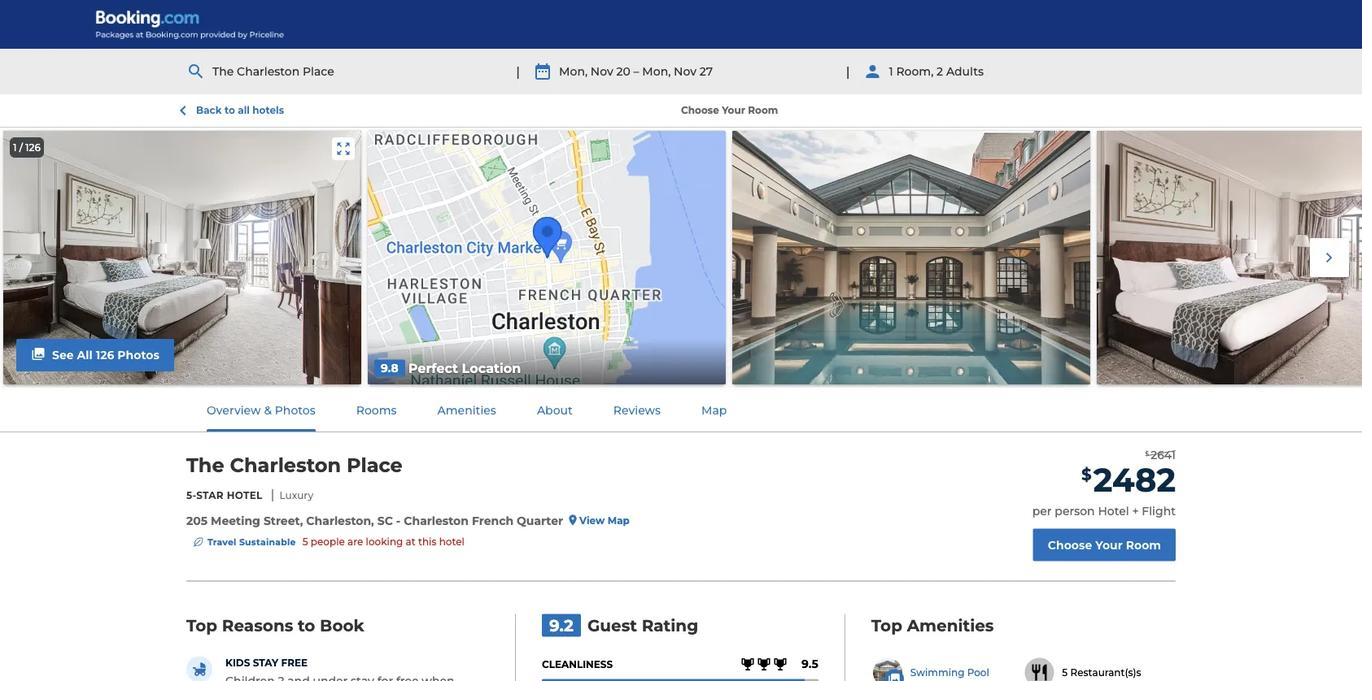 Task type: vqa. For each thing, say whether or not it's contained in the screenshot.
bottom Go to Image #1
no



Task type: describe. For each thing, give the bounding box(es) containing it.
back
[[196, 105, 222, 116]]

pool
[[967, 667, 989, 679]]

0 vertical spatial the
[[212, 64, 234, 78]]

9.2
[[549, 616, 573, 636]]

0 horizontal spatial photos
[[117, 349, 159, 363]]

free
[[281, 658, 308, 670]]

2482
[[1093, 460, 1176, 500]]

on site image
[[1097, 131, 1362, 385]]

2
[[937, 64, 943, 78]]

view
[[579, 515, 605, 527]]

20
[[616, 64, 630, 78]]

location
[[462, 360, 521, 376]]

see all 126 photos
[[52, 349, 159, 363]]

booking.com packages image
[[95, 10, 285, 39]]

choose your room button
[[1033, 529, 1176, 562]]

looking
[[366, 537, 403, 548]]

this
[[418, 537, 437, 548]]

top reasons to book
[[186, 616, 364, 636]]

back to all hotels button
[[173, 101, 284, 120]]

rooms
[[356, 404, 397, 417]]

restaurant(s)s
[[1070, 667, 1141, 679]]

per
[[1032, 504, 1052, 518]]

1 vertical spatial place
[[347, 454, 403, 478]]

126 for all
[[96, 349, 114, 363]]

–
[[634, 64, 639, 78]]

1 for 1 room, 2 adults
[[889, 64, 893, 78]]

0 vertical spatial room
[[748, 105, 778, 116]]

choose your room inside button
[[1048, 539, 1161, 552]]

sustainable
[[239, 537, 296, 548]]

perfect
[[408, 360, 458, 376]]

$ 2641 $ 2482 per person hotel + flight
[[1032, 448, 1176, 518]]

room inside button
[[1126, 539, 1161, 552]]

tab list containing overview & photos
[[186, 388, 747, 432]]

stay
[[253, 658, 278, 670]]

amenities inside button
[[437, 404, 496, 417]]

hotel
[[439, 537, 465, 548]]

top for top amenities
[[871, 616, 902, 636]]

see all 126 photos button
[[16, 339, 174, 372]]

indoor pool amenity image
[[873, 659, 902, 682]]

1 / 126
[[13, 142, 41, 153]]

kids
[[225, 658, 250, 670]]

126 for /
[[25, 142, 41, 153]]

overview & photos button
[[187, 389, 335, 432]]

travel sustainable
[[207, 537, 296, 548]]

1 / 126 button
[[3, 131, 361, 385]]

0 vertical spatial your
[[722, 105, 745, 116]]

view map button
[[563, 514, 630, 528]]

1 for 1 / 126
[[13, 142, 17, 153]]

2 mon, from the left
[[642, 64, 671, 78]]

guest rating
[[587, 616, 698, 636]]

rating
[[642, 616, 698, 636]]

overview
[[207, 404, 261, 417]]

map button
[[682, 389, 746, 432]]

| for 1 room, 2 adults
[[846, 63, 850, 79]]

travel
[[207, 537, 236, 548]]

1 nov from the left
[[591, 64, 613, 78]]

hotel inside $ 2641 $ 2482 per person hotel + flight
[[1098, 504, 1129, 518]]

view map
[[579, 515, 630, 527]]

reviews button
[[594, 389, 680, 432]]

5 people are looking at this hotel
[[302, 537, 465, 548]]

&
[[264, 404, 272, 417]]

star
[[196, 490, 224, 502]]

5 restaurant(s)s
[[1062, 667, 1141, 679]]

all
[[238, 105, 250, 116]]



Task type: locate. For each thing, give the bounding box(es) containing it.
photos right &
[[275, 404, 316, 417]]

hotels
[[252, 105, 284, 116]]

mon, left 20
[[559, 64, 588, 78]]

1 horizontal spatial map
[[701, 404, 727, 417]]

0 vertical spatial the charleston place
[[212, 64, 334, 78]]

flight
[[1142, 504, 1176, 518]]

1 vertical spatial your
[[1095, 539, 1123, 552]]

5 left people
[[302, 537, 308, 548]]

charleston up the luxury on the bottom left of the page
[[230, 454, 341, 478]]

top up indoor pool amenity icon
[[871, 616, 902, 636]]

0 horizontal spatial place
[[303, 64, 334, 78]]

1 horizontal spatial $
[[1145, 450, 1149, 458]]

back to all hotels
[[196, 105, 284, 116]]

0 vertical spatial choose
[[681, 105, 719, 116]]

about
[[537, 404, 573, 417]]

0 horizontal spatial top
[[186, 616, 217, 636]]

1 vertical spatial 126
[[96, 349, 114, 363]]

overview & photos
[[207, 404, 316, 417]]

amenities button
[[418, 389, 516, 432]]

hotel
[[227, 490, 262, 502], [1098, 504, 1129, 518]]

0 vertical spatial place
[[303, 64, 334, 78]]

1 horizontal spatial nov
[[674, 64, 697, 78]]

5
[[302, 537, 308, 548], [1062, 667, 1068, 679]]

27
[[700, 64, 713, 78]]

at
[[406, 537, 416, 548]]

mon,
[[559, 64, 588, 78], [642, 64, 671, 78]]

all
[[77, 349, 93, 363]]

126 right all
[[96, 349, 114, 363]]

place
[[303, 64, 334, 78], [347, 454, 403, 478]]

amenities up the swimming pool button at right bottom
[[907, 616, 994, 636]]

charleston
[[237, 64, 300, 78], [230, 454, 341, 478]]

choose your room down the 27
[[681, 105, 778, 116]]

1 horizontal spatial top
[[871, 616, 902, 636]]

the charleston place
[[212, 64, 334, 78], [186, 454, 403, 478]]

5-star hotel
[[186, 490, 262, 502]]

nov
[[591, 64, 613, 78], [674, 64, 697, 78]]

the charleston place up hotels
[[212, 64, 334, 78]]

guest
[[587, 616, 637, 636]]

0 horizontal spatial |
[[516, 63, 520, 79]]

0 horizontal spatial 126
[[25, 142, 41, 153]]

the up star
[[186, 454, 224, 478]]

tab list
[[186, 388, 747, 432]]

0 horizontal spatial hotel
[[227, 490, 262, 502]]

top for top reasons to book
[[186, 616, 217, 636]]

choose inside button
[[1048, 539, 1092, 552]]

the
[[212, 64, 234, 78], [186, 454, 224, 478]]

1 vertical spatial choose
[[1048, 539, 1092, 552]]

1 top from the left
[[186, 616, 217, 636]]

0 horizontal spatial map
[[608, 515, 630, 527]]

the up back to all hotels button
[[212, 64, 234, 78]]

photos right all
[[117, 349, 159, 363]]

0 vertical spatial $
[[1145, 450, 1149, 458]]

1 horizontal spatial 5
[[1062, 667, 1068, 679]]

1 vertical spatial hotel
[[1098, 504, 1129, 518]]

2 top from the left
[[871, 616, 902, 636]]

2 nov from the left
[[674, 64, 697, 78]]

mon, nov 20 – mon, nov 27
[[559, 64, 713, 78]]

1 horizontal spatial photos
[[275, 404, 316, 417]]

choose down the 27
[[681, 105, 719, 116]]

amenities down perfect location
[[437, 404, 496, 417]]

1 vertical spatial 1
[[13, 142, 17, 153]]

0 vertical spatial amenities
[[437, 404, 496, 417]]

the charleston place up the luxury on the bottom left of the page
[[186, 454, 403, 478]]

1 horizontal spatial hotel
[[1098, 504, 1129, 518]]

1 horizontal spatial |
[[846, 63, 850, 79]]

1 vertical spatial amenities
[[907, 616, 994, 636]]

kids stay free
[[225, 658, 308, 670]]

0 horizontal spatial choose your room
[[681, 105, 778, 116]]

photos
[[117, 349, 159, 363], [275, 404, 316, 417]]

| for mon, nov 20 – mon, nov 27
[[516, 63, 520, 79]]

0 vertical spatial choose your room
[[681, 105, 778, 116]]

1 vertical spatial charleston
[[230, 454, 341, 478]]

map right view
[[608, 515, 630, 527]]

0 vertical spatial 1
[[889, 64, 893, 78]]

1 left room,
[[889, 64, 893, 78]]

1 vertical spatial $
[[1081, 465, 1092, 484]]

1 inside 1 / 126 button
[[13, 142, 17, 153]]

swimming pool image
[[732, 131, 1090, 385]]

1 horizontal spatial choose
[[1048, 539, 1092, 552]]

1
[[889, 64, 893, 78], [13, 142, 17, 153]]

1 mon, from the left
[[559, 64, 588, 78]]

5 for 5 people are looking at this hotel
[[302, 537, 308, 548]]

1 horizontal spatial room
[[1126, 539, 1161, 552]]

charleston up hotels
[[237, 64, 300, 78]]

nov left 20
[[591, 64, 613, 78]]

5 left restaurant(s)s
[[1062, 667, 1068, 679]]

+
[[1132, 504, 1139, 518]]

choose your room down person
[[1048, 539, 1161, 552]]

1 horizontal spatial mon,
[[642, 64, 671, 78]]

people
[[311, 537, 345, 548]]

choose
[[681, 105, 719, 116], [1048, 539, 1092, 552]]

5 for 5 restaurant(s)s
[[1062, 667, 1068, 679]]

top left reasons
[[186, 616, 217, 636]]

person
[[1055, 504, 1095, 518]]

0 horizontal spatial room
[[748, 105, 778, 116]]

top
[[186, 616, 217, 636], [871, 616, 902, 636]]

1 horizontal spatial 126
[[96, 349, 114, 363]]

0 vertical spatial map
[[701, 404, 727, 417]]

1 vertical spatial the
[[186, 454, 224, 478]]

hotel left + at the bottom right of page
[[1098, 504, 1129, 518]]

0 vertical spatial to
[[225, 105, 235, 116]]

0 horizontal spatial 1
[[13, 142, 17, 153]]

1 horizontal spatial 1
[[889, 64, 893, 78]]

0 horizontal spatial amenities
[[437, 404, 496, 417]]

1 vertical spatial the charleston place
[[186, 454, 403, 478]]

choose your room
[[681, 105, 778, 116], [1048, 539, 1161, 552]]

room
[[748, 105, 778, 116], [1126, 539, 1161, 552]]

9.5
[[802, 658, 818, 672]]

reasons
[[222, 616, 293, 636]]

1 vertical spatial photos
[[275, 404, 316, 417]]

1 vertical spatial 5
[[1062, 667, 1068, 679]]

room,
[[896, 64, 934, 78]]

$
[[1145, 450, 1149, 458], [1081, 465, 1092, 484]]

1 | from the left
[[516, 63, 520, 79]]

your
[[722, 105, 745, 116], [1095, 539, 1123, 552]]

0 horizontal spatial choose
[[681, 105, 719, 116]]

1 left /
[[13, 142, 17, 153]]

swimming pool button
[[871, 657, 1004, 682]]

map inside tab list
[[701, 404, 727, 417]]

$ up person
[[1081, 465, 1092, 484]]

your inside button
[[1095, 539, 1123, 552]]

to left all
[[225, 105, 235, 116]]

perfect location
[[408, 360, 521, 376]]

1 horizontal spatial choose your room
[[1048, 539, 1161, 552]]

1 vertical spatial choose your room
[[1048, 539, 1161, 552]]

1 horizontal spatial your
[[1095, 539, 1123, 552]]

0 horizontal spatial mon,
[[559, 64, 588, 78]]

choose down person
[[1048, 539, 1092, 552]]

0 horizontal spatial your
[[722, 105, 745, 116]]

5-
[[186, 490, 196, 502]]

book
[[320, 616, 364, 636]]

1 vertical spatial room
[[1126, 539, 1161, 552]]

2641
[[1151, 448, 1176, 462]]

1 room, 2 adults
[[889, 64, 984, 78]]

0 vertical spatial photos
[[117, 349, 159, 363]]

0 horizontal spatial to
[[225, 105, 235, 116]]

luxury
[[280, 490, 313, 502]]

/
[[19, 142, 23, 153]]

0 horizontal spatial $
[[1081, 465, 1092, 484]]

0 vertical spatial 5
[[302, 537, 308, 548]]

image 1 of 126 image
[[3, 131, 361, 385]]

top amenities
[[871, 616, 994, 636]]

2 | from the left
[[846, 63, 850, 79]]

see
[[52, 349, 74, 363]]

about button
[[517, 389, 592, 432]]

reviews
[[613, 404, 661, 417]]

0 vertical spatial charleston
[[237, 64, 300, 78]]

1 horizontal spatial amenities
[[907, 616, 994, 636]]

swimming
[[910, 667, 965, 679]]

126
[[25, 142, 41, 153], [96, 349, 114, 363]]

0 horizontal spatial 5
[[302, 537, 308, 548]]

0 horizontal spatial nov
[[591, 64, 613, 78]]

|
[[516, 63, 520, 79], [846, 63, 850, 79]]

rooms button
[[337, 389, 416, 432]]

nov left the 27
[[674, 64, 697, 78]]

$ left "2641"
[[1145, 450, 1149, 458]]

map right reviews button
[[701, 404, 727, 417]]

swimming pool
[[910, 667, 989, 679]]

0 vertical spatial hotel
[[227, 490, 262, 502]]

to
[[225, 105, 235, 116], [298, 616, 315, 636]]

126 right /
[[25, 142, 41, 153]]

amenities
[[437, 404, 496, 417], [907, 616, 994, 636]]

adults
[[946, 64, 984, 78]]

9.8
[[381, 362, 399, 376]]

1 horizontal spatial place
[[347, 454, 403, 478]]

to inside button
[[225, 105, 235, 116]]

cleanliness
[[542, 659, 613, 671]]

are
[[347, 537, 363, 548]]

0 vertical spatial 126
[[25, 142, 41, 153]]

1 horizontal spatial to
[[298, 616, 315, 636]]

to left book
[[298, 616, 315, 636]]

mon, right –
[[642, 64, 671, 78]]

1 vertical spatial to
[[298, 616, 315, 636]]

map
[[701, 404, 727, 417], [608, 515, 630, 527]]

1 vertical spatial map
[[608, 515, 630, 527]]

hotel right star
[[227, 490, 262, 502]]



